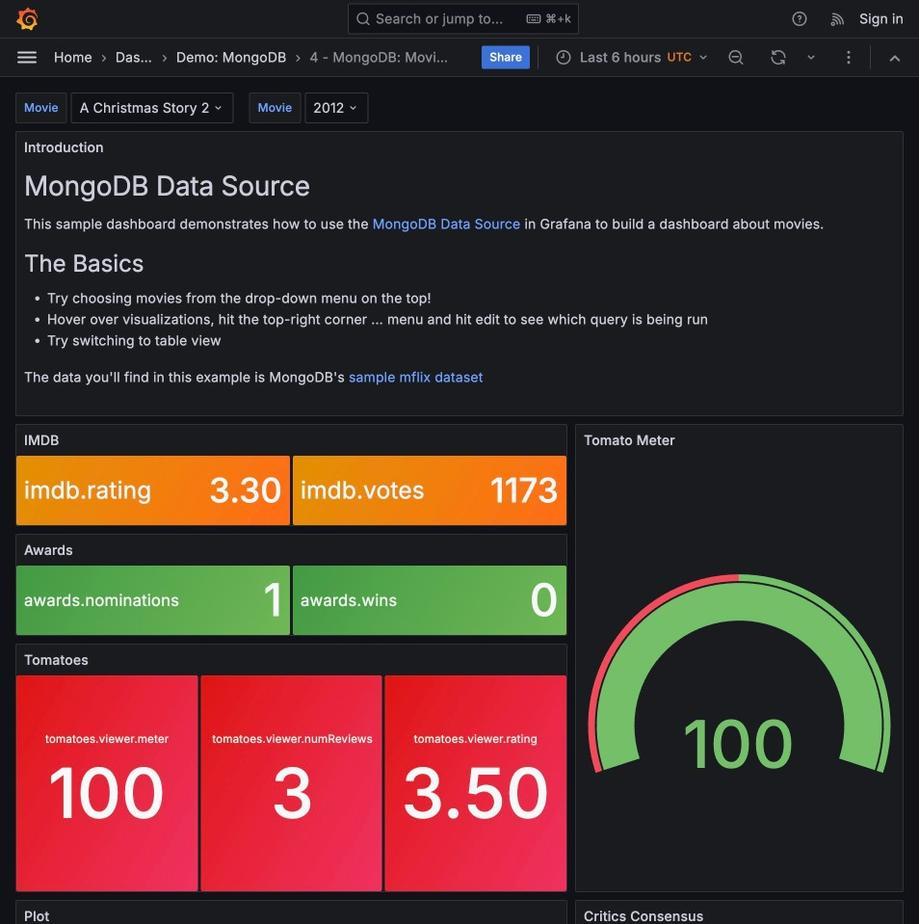 Task type: locate. For each thing, give the bounding box(es) containing it.
zoom out time range image
[[728, 49, 745, 66]]

help image
[[792, 10, 809, 27]]



Task type: describe. For each thing, give the bounding box(es) containing it.
open menu image
[[15, 46, 39, 69]]

auto refresh turned off. choose refresh time interval image
[[804, 50, 820, 65]]

grafana image
[[15, 7, 39, 30]]

refresh dashboard image
[[770, 49, 788, 66]]

news image
[[830, 10, 848, 27]]

show more items image
[[841, 49, 858, 66]]



Task type: vqa. For each thing, say whether or not it's contained in the screenshot.
ZOOM OUT TIME RANGE image on the right top
yes



